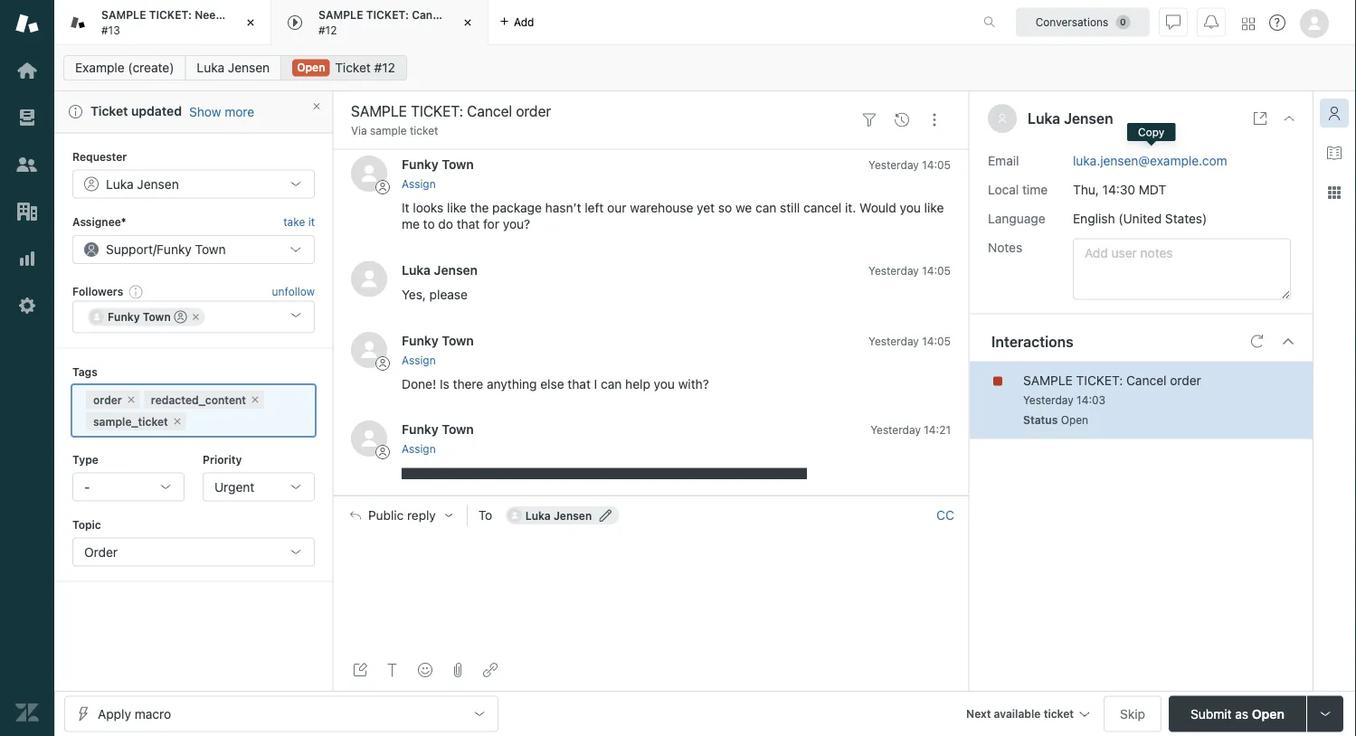 Task type: describe. For each thing, give the bounding box(es) containing it.
warehouse
[[630, 200, 694, 215]]

1 horizontal spatial close image
[[1282, 111, 1297, 126]]

reply
[[407, 508, 436, 523]]

tab containing sample ticket: need less items than ordered
[[54, 0, 351, 45]]

(create)
[[128, 60, 174, 75]]

can inside it looks like the package hasn't left our warehouse yet so we can still cancel it. would you like me to do that for you?
[[756, 200, 777, 215]]

that inside it looks like the package hasn't left our warehouse yet so we can still cancel it. would you like me to do that for you?
[[457, 217, 480, 232]]

cc
[[937, 508, 955, 523]]

close ticket collision notification image
[[311, 101, 322, 112]]

time
[[1023, 182, 1048, 197]]

left
[[585, 200, 604, 215]]

remove image for order
[[126, 394, 137, 405]]

funky town
[[108, 311, 171, 324]]

apply macro
[[98, 707, 171, 722]]

submit as open
[[1191, 707, 1285, 722]]

cc button
[[937, 508, 955, 524]]

draft mode image
[[353, 663, 367, 678]]

order
[[84, 545, 118, 560]]

get started image
[[15, 59, 39, 82]]

#12 inside secondary 'element'
[[374, 60, 395, 75]]

please
[[430, 288, 468, 303]]

public reply button
[[334, 497, 467, 535]]

0 horizontal spatial can
[[601, 377, 622, 392]]

show
[[189, 104, 221, 119]]

14:03
[[1077, 394, 1106, 407]]

public reply
[[368, 508, 436, 523]]

support
[[106, 242, 153, 257]]

interactions
[[992, 333, 1074, 350]]

town for ▇▇▇▇▇▇▇▇▇▇▇▇▇▇▇▇▇▇▇▇▇▇▇▇▇▇▇▇▇▇▇▇
[[442, 423, 474, 438]]

user is an agent image
[[174, 311, 187, 324]]

type
[[72, 453, 99, 466]]

3 14:05 from the top
[[922, 336, 951, 348]]

cancel for sample ticket: cancel order #12
[[412, 9, 448, 21]]

example (create) button
[[63, 55, 186, 81]]

town inside 'assignee*' element
[[195, 242, 226, 257]]

ticket updated show more
[[91, 104, 255, 119]]

insert emojis image
[[418, 663, 433, 678]]

urgent button
[[203, 473, 315, 502]]

2 horizontal spatial open
[[1253, 707, 1285, 722]]

copy
[[1139, 126, 1165, 138]]

funky for it looks like the package hasn't left our warehouse yet so we can still cancel it. would you like me to do that for you?
[[402, 158, 439, 173]]

customer context image
[[1328, 106, 1342, 120]]

order for sample ticket: cancel order #12
[[451, 9, 480, 21]]

filter image
[[863, 113, 877, 127]]

jensen left edit user icon
[[554, 510, 592, 522]]

funky for ▇▇▇▇▇▇▇▇▇▇▇▇▇▇▇▇▇▇▇▇▇▇▇▇▇▇▇▇▇▇▇▇
[[402, 423, 439, 438]]

view more details image
[[1254, 111, 1268, 126]]

luka jensen link inside conversationlabel log
[[402, 263, 478, 278]]

14:05 for yes, please
[[922, 265, 951, 277]]

ticket actions image
[[928, 113, 942, 127]]

jensen inside conversationlabel log
[[434, 263, 478, 278]]

english (united states)
[[1073, 211, 1208, 226]]

edit user image
[[599, 510, 612, 522]]

is
[[440, 377, 450, 392]]

add link (cmd k) image
[[483, 663, 498, 678]]

take it
[[284, 216, 315, 229]]

email
[[988, 153, 1020, 168]]

2 vertical spatial order
[[93, 394, 122, 406]]

yesterday 14:05 text field for yes, please
[[869, 265, 951, 277]]

via sample ticket
[[351, 124, 438, 137]]

ticket #12
[[335, 60, 395, 75]]

next available ticket
[[967, 708, 1074, 721]]

funky inside 'funky town' option
[[108, 311, 140, 324]]

customers image
[[15, 153, 39, 176]]

with?
[[679, 377, 709, 392]]

luka right user image
[[1028, 110, 1061, 127]]

luka jensen inside requester element
[[106, 177, 179, 192]]

else
[[541, 377, 564, 392]]

you inside it looks like the package hasn't left our warehouse yet so we can still cancel it. would you like me to do that for you?
[[900, 200, 921, 215]]

luka inside luka jensen link
[[197, 60, 225, 75]]

thu,
[[1073, 182, 1100, 197]]

next
[[967, 708, 991, 721]]

sample for sample ticket: cancel order yesterday 14:03 status open
[[1024, 373, 1073, 388]]

user image
[[999, 114, 1007, 124]]

close image inside tabs tab list
[[242, 14, 260, 32]]

luka jensen right luka.jensen@example.com icon
[[526, 510, 592, 522]]

submit
[[1191, 707, 1232, 722]]

topic
[[72, 519, 101, 532]]

Public reply composer text field
[[342, 535, 961, 573]]

luka right luka.jensen@example.com icon
[[526, 510, 551, 522]]

format text image
[[386, 663, 400, 678]]

3 funky town assign from the top
[[402, 423, 474, 456]]

open inside secondary 'element'
[[297, 61, 325, 74]]

copy tooltip
[[1128, 123, 1176, 141]]

Yesterday 14:03 text field
[[1024, 394, 1106, 407]]

remove image for redacted_content
[[250, 394, 261, 405]]

reporting image
[[15, 247, 39, 271]]

there
[[453, 377, 484, 392]]

take
[[284, 216, 305, 229]]

for
[[483, 217, 500, 232]]

done!
[[402, 377, 436, 392]]

▇▇▇▇▇▇▇▇▇▇▇▇▇▇▇▇▇▇▇▇▇▇▇▇▇▇▇▇▇▇▇▇
[[402, 466, 807, 481]]

it.
[[845, 200, 856, 215]]

-
[[84, 479, 90, 494]]

show more button
[[189, 103, 255, 120]]

as
[[1236, 707, 1249, 722]]

#12 inside sample ticket: cancel order #12
[[319, 24, 337, 36]]

need
[[195, 9, 223, 21]]

jensen inside requester element
[[137, 177, 179, 192]]

hasn't
[[545, 200, 581, 215]]

unfollow
[[272, 285, 315, 298]]

language
[[988, 211, 1046, 226]]

0 horizontal spatial remove image
[[172, 416, 183, 427]]

yes,
[[402, 288, 426, 303]]

sample ticket: cancel order yesterday 14:03 status open
[[1024, 373, 1202, 427]]

secondary element
[[54, 50, 1357, 86]]

assignee* element
[[72, 235, 315, 264]]

it
[[402, 200, 410, 215]]

ticket: for sample ticket: cancel order yesterday 14:03 status open
[[1077, 373, 1123, 388]]

sample ticket: cancel order #12
[[319, 9, 480, 36]]

ticket for via sample ticket
[[410, 124, 438, 137]]

order for sample ticket: cancel order yesterday 14:03 status open
[[1170, 373, 1202, 388]]

do
[[438, 217, 453, 232]]

done! is there anything else that i can help you with?
[[402, 377, 709, 392]]

topic element
[[72, 538, 315, 567]]

yesterday for ▇▇▇▇▇▇▇▇▇▇▇▇▇▇▇▇▇▇▇▇▇▇▇▇▇▇▇▇▇▇▇▇
[[871, 425, 921, 437]]

2 avatar image from the top
[[351, 262, 387, 298]]

funky for done! is there anything else that i can help you with?
[[402, 334, 439, 349]]

organizations image
[[15, 200, 39, 224]]

get help image
[[1270, 14, 1286, 31]]

notifications image
[[1205, 15, 1219, 29]]

ordered
[[309, 9, 351, 21]]

14:30
[[1103, 182, 1136, 197]]

so
[[719, 200, 732, 215]]

package
[[493, 200, 542, 215]]

ticket for ticket #12
[[335, 60, 371, 75]]

3 assign from the top
[[402, 444, 436, 456]]

luka jensen right user image
[[1028, 110, 1114, 127]]

Subject field
[[348, 100, 850, 122]]

me
[[402, 217, 420, 232]]

we
[[736, 200, 752, 215]]

town inside option
[[143, 311, 171, 324]]

the
[[470, 200, 489, 215]]

add
[[514, 16, 534, 29]]

support / funky town
[[106, 242, 226, 257]]

14:05 for it looks like the package hasn't left our warehouse yet so we can still cancel it. would you like me to do that for you?
[[922, 159, 951, 172]]

sample for sample ticket: need less items than ordered #13
[[101, 9, 146, 21]]

would
[[860, 200, 897, 215]]

take it button
[[284, 213, 315, 232]]

town for done! is there anything else that i can help you with?
[[442, 334, 474, 349]]

luka jensen inside conversationlabel log
[[402, 263, 478, 278]]

funky town link for looks
[[402, 158, 474, 173]]

knowledge image
[[1328, 146, 1342, 160]]

conversations button
[[1016, 8, 1150, 37]]

main element
[[0, 0, 54, 737]]

example (create)
[[75, 60, 174, 75]]



Task type: vqa. For each thing, say whether or not it's contained in the screenshot.
left in
no



Task type: locate. For each thing, give the bounding box(es) containing it.
apply
[[98, 707, 131, 722]]

1 vertical spatial cancel
[[1127, 373, 1167, 388]]

0 vertical spatial can
[[756, 200, 777, 215]]

1 vertical spatial can
[[601, 377, 622, 392]]

luka jensen inside secondary 'element'
[[197, 60, 270, 75]]

1 tab from the left
[[54, 0, 351, 45]]

2 assign from the top
[[402, 355, 436, 367]]

luka.jensen@example.com image
[[508, 509, 522, 523]]

0 vertical spatial funky town link
[[402, 158, 474, 173]]

1 horizontal spatial ticket
[[1044, 708, 1074, 721]]

1 funky town assign from the top
[[402, 158, 474, 191]]

user image
[[997, 113, 1008, 124]]

2 14:05 from the top
[[922, 265, 951, 277]]

1 vertical spatial ticket
[[91, 104, 128, 119]]

assign button up done!
[[402, 353, 436, 369]]

conversationlabel log
[[333, 142, 969, 496]]

town for it looks like the package hasn't left our warehouse yet so we can still cancel it. would you like me to do that for you?
[[442, 158, 474, 173]]

jensen up please
[[434, 263, 478, 278]]

luka jensen link
[[185, 55, 282, 81], [402, 263, 478, 278]]

2 vertical spatial open
[[1253, 707, 1285, 722]]

ticket: inside sample ticket: need less items than ordered #13
[[149, 9, 192, 21]]

1 funky town link from the top
[[402, 158, 474, 173]]

local
[[988, 182, 1019, 197]]

assign down done!
[[402, 444, 436, 456]]

like up do
[[447, 200, 467, 215]]

1 vertical spatial order
[[1170, 373, 1202, 388]]

- button
[[72, 473, 185, 502]]

button displays agent's chat status as invisible. image
[[1167, 15, 1181, 29]]

assign up looks
[[402, 178, 436, 191]]

2 funky town link from the top
[[402, 334, 474, 349]]

luka.jensen@example.com
[[1073, 153, 1228, 168]]

/
[[153, 242, 157, 257]]

3 assign button from the top
[[402, 442, 436, 458]]

skip
[[1121, 707, 1146, 722]]

available
[[994, 708, 1041, 721]]

avatar image for it looks like the package hasn't left our warehouse yet so we can still cancel it. would you like me to do that for you?
[[351, 156, 387, 192]]

0 vertical spatial remove image
[[191, 312, 202, 323]]

via
[[351, 124, 367, 137]]

yesterday inside sample ticket: cancel order yesterday 14:03 status open
[[1024, 394, 1074, 407]]

add attachment image
[[451, 663, 465, 678]]

1 vertical spatial funky town link
[[402, 334, 474, 349]]

avatar image
[[351, 156, 387, 192], [351, 262, 387, 298], [351, 333, 387, 369], [351, 422, 387, 458]]

0 vertical spatial assign button
[[402, 176, 436, 193]]

assign button up looks
[[402, 176, 436, 193]]

funky inside 'assignee*' element
[[157, 242, 192, 257]]

2 vertical spatial yesterday 14:05
[[869, 336, 951, 348]]

close image
[[242, 14, 260, 32], [1282, 111, 1297, 126]]

0 vertical spatial order
[[451, 9, 480, 21]]

requester element
[[72, 170, 315, 199]]

assign up done!
[[402, 355, 436, 367]]

displays possible ticket submission types image
[[1319, 707, 1333, 722]]

1 vertical spatial yesterday 14:05
[[869, 265, 951, 277]]

1 horizontal spatial that
[[568, 377, 591, 392]]

i
[[594, 377, 598, 392]]

Yesterday 14:05 text field
[[869, 159, 951, 172], [869, 265, 951, 277]]

requester
[[72, 150, 127, 163]]

1 horizontal spatial #12
[[374, 60, 395, 75]]

like right would
[[925, 200, 944, 215]]

yet
[[697, 200, 715, 215]]

ticket: inside sample ticket: cancel order #12
[[366, 9, 409, 21]]

yesterday for it looks like the package hasn't left our warehouse yet so we can still cancel it. would you like me to do that for you?
[[869, 159, 919, 172]]

jensen up /
[[137, 177, 179, 192]]

tabs tab list
[[54, 0, 965, 45]]

assign for it
[[402, 178, 436, 191]]

that down the
[[457, 217, 480, 232]]

tab up ticket #12
[[272, 0, 489, 45]]

1 assign from the top
[[402, 178, 436, 191]]

macro
[[135, 707, 171, 722]]

1 vertical spatial ticket
[[1044, 708, 1074, 721]]

funky up done!
[[402, 334, 439, 349]]

sample up yesterday 14:03 text box
[[1024, 373, 1073, 388]]

jensen
[[228, 60, 270, 75], [1064, 110, 1114, 127], [137, 177, 179, 192], [434, 263, 478, 278], [554, 510, 592, 522]]

0 horizontal spatial luka jensen link
[[185, 55, 282, 81]]

14:21
[[924, 425, 951, 437]]

1 horizontal spatial can
[[756, 200, 777, 215]]

town down there
[[442, 423, 474, 438]]

2 horizontal spatial order
[[1170, 373, 1202, 388]]

0 horizontal spatial that
[[457, 217, 480, 232]]

ticket for ticket updated show more
[[91, 104, 128, 119]]

looks
[[413, 200, 444, 215]]

1 vertical spatial assign button
[[402, 353, 436, 369]]

1 vertical spatial close image
[[1282, 111, 1297, 126]]

help
[[626, 377, 651, 392]]

you right would
[[900, 200, 921, 215]]

ticket: up the "14:03"
[[1077, 373, 1123, 388]]

1 vertical spatial open
[[1061, 414, 1089, 427]]

ticket: left need
[[149, 9, 192, 21]]

ticket down example
[[91, 104, 128, 119]]

#12 down sample ticket: cancel order #12
[[374, 60, 395, 75]]

sample right than
[[319, 9, 363, 21]]

funky down done!
[[402, 423, 439, 438]]

(united
[[1119, 211, 1162, 226]]

yesterday 14:05 text field down events image
[[869, 159, 951, 172]]

1 vertical spatial assign
[[402, 355, 436, 367]]

jensen up more
[[228, 60, 270, 75]]

0 vertical spatial 14:05
[[922, 159, 951, 172]]

luka jensen down requester
[[106, 177, 179, 192]]

2 tab from the left
[[272, 0, 489, 45]]

ticket
[[410, 124, 438, 137], [1044, 708, 1074, 721]]

urgent
[[214, 479, 255, 494]]

0 horizontal spatial you
[[654, 377, 675, 392]]

ticket right sample
[[410, 124, 438, 137]]

ticket inside ticket updated show more
[[91, 104, 128, 119]]

it looks like the package hasn't left our warehouse yet so we can still cancel it. would you like me to do that for you?
[[402, 200, 948, 232]]

like
[[447, 200, 467, 215], [925, 200, 944, 215]]

sample inside sample ticket: cancel order yesterday 14:03 status open
[[1024, 373, 1073, 388]]

conversations
[[1036, 16, 1109, 29]]

funky down the via sample ticket
[[402, 158, 439, 173]]

assign button for done!
[[402, 353, 436, 369]]

1 vertical spatial that
[[568, 377, 591, 392]]

yesterday 14:05 for yes, please
[[869, 265, 951, 277]]

1 vertical spatial funky town assign
[[402, 334, 474, 367]]

sample inside sample ticket: cancel order #12
[[319, 9, 363, 21]]

unfollow button
[[272, 284, 315, 300]]

remove image
[[191, 312, 202, 323], [172, 416, 183, 427]]

funky town link up is
[[402, 334, 474, 349]]

0 vertical spatial that
[[457, 217, 480, 232]]

0 vertical spatial close image
[[242, 14, 260, 32]]

0 vertical spatial you
[[900, 200, 921, 215]]

1 avatar image from the top
[[351, 156, 387, 192]]

1 horizontal spatial cancel
[[1127, 373, 1167, 388]]

ticket right available at right
[[1044, 708, 1074, 721]]

14:05 up 14:21
[[922, 336, 951, 348]]

yesterday 14:05
[[869, 159, 951, 172], [869, 265, 951, 277], [869, 336, 951, 348]]

4 avatar image from the top
[[351, 422, 387, 458]]

thu, 14:30 mdt
[[1073, 182, 1167, 197]]

yesterday 14:05 up yesterday 14:21 text box
[[869, 336, 951, 348]]

0 vertical spatial luka jensen link
[[185, 55, 282, 81]]

assign button for it
[[402, 176, 436, 193]]

luka inside requester element
[[106, 177, 134, 192]]

1 vertical spatial 14:05
[[922, 265, 951, 277]]

0 horizontal spatial #12
[[319, 24, 337, 36]]

#12
[[319, 24, 337, 36], [374, 60, 395, 75]]

close image right need
[[242, 14, 260, 32]]

1 horizontal spatial sample
[[319, 9, 363, 21]]

mdt
[[1139, 182, 1167, 197]]

funky town link down is
[[402, 423, 474, 438]]

sample inside sample ticket: need less items than ordered #13
[[101, 9, 146, 21]]

close image right view more details icon
[[1282, 111, 1297, 126]]

0 horizontal spatial order
[[93, 394, 122, 406]]

0 horizontal spatial ticket
[[91, 104, 128, 119]]

2 remove image from the left
[[250, 394, 261, 405]]

1 horizontal spatial order
[[451, 9, 480, 21]]

funky town link up looks
[[402, 158, 474, 173]]

can right i
[[601, 377, 622, 392]]

2 horizontal spatial ticket:
[[1077, 373, 1123, 388]]

views image
[[15, 106, 39, 129]]

town up there
[[442, 334, 474, 349]]

followers element
[[72, 301, 315, 333]]

0 horizontal spatial open
[[297, 61, 325, 74]]

avatar image for ▇▇▇▇▇▇▇▇▇▇▇▇▇▇▇▇▇▇▇▇▇▇▇▇▇▇▇▇▇▇▇▇
[[351, 422, 387, 458]]

cancel
[[804, 200, 842, 215]]

1 horizontal spatial luka jensen link
[[402, 263, 478, 278]]

1 vertical spatial luka jensen link
[[402, 263, 478, 278]]

states)
[[1166, 211, 1208, 226]]

items
[[250, 9, 279, 21]]

remove image up sample_ticket
[[126, 394, 137, 405]]

1 14:05 from the top
[[922, 159, 951, 172]]

2 vertical spatial funky town link
[[402, 423, 474, 438]]

luka
[[197, 60, 225, 75], [1028, 110, 1061, 127], [106, 177, 134, 192], [402, 263, 431, 278], [526, 510, 551, 522]]

anything
[[487, 377, 537, 392]]

14:05
[[922, 159, 951, 172], [922, 265, 951, 277], [922, 336, 951, 348]]

2 vertical spatial funky town assign
[[402, 423, 474, 456]]

funkytownclown1@gmail.com image
[[90, 310, 104, 324]]

luka jensen link up more
[[185, 55, 282, 81]]

yesterday
[[869, 159, 919, 172], [869, 265, 919, 277], [869, 336, 919, 348], [1024, 394, 1074, 407], [871, 425, 921, 437]]

next available ticket button
[[959, 696, 1097, 735]]

cancel inside sample ticket: cancel order #12
[[412, 9, 448, 21]]

that
[[457, 217, 480, 232], [568, 377, 591, 392]]

1 horizontal spatial ticket
[[335, 60, 371, 75]]

2 assign button from the top
[[402, 353, 436, 369]]

you
[[900, 200, 921, 215], [654, 377, 675, 392]]

town right /
[[195, 242, 226, 257]]

to
[[479, 508, 493, 523]]

cancel inside sample ticket: cancel order yesterday 14:03 status open
[[1127, 373, 1167, 388]]

priority
[[203, 453, 242, 466]]

yes, please
[[402, 288, 468, 303]]

remove image right redacted_content
[[250, 394, 261, 405]]

funky town link for is
[[402, 334, 474, 349]]

0 vertical spatial assign
[[402, 178, 436, 191]]

0 horizontal spatial remove image
[[126, 394, 137, 405]]

funky town assign for looks
[[402, 158, 474, 191]]

2 yesterday 14:05 from the top
[[869, 265, 951, 277]]

luka jensen link inside secondary 'element'
[[185, 55, 282, 81]]

zendesk image
[[15, 701, 39, 725]]

tab up (create)
[[54, 0, 351, 45]]

luka down requester
[[106, 177, 134, 192]]

1 remove image from the left
[[126, 394, 137, 405]]

open inside sample ticket: cancel order yesterday 14:03 status open
[[1061, 414, 1089, 427]]

3 yesterday 14:05 from the top
[[869, 336, 951, 348]]

#12 down ordered
[[319, 24, 337, 36]]

order inside sample ticket: cancel order #12
[[451, 9, 480, 21]]

0 vertical spatial yesterday 14:05
[[869, 159, 951, 172]]

0 vertical spatial open
[[297, 61, 325, 74]]

cancel
[[412, 9, 448, 21], [1127, 373, 1167, 388]]

0 horizontal spatial cancel
[[412, 9, 448, 21]]

avatar image for done! is there anything else that i can help you with?
[[351, 333, 387, 369]]

2 like from the left
[[925, 200, 944, 215]]

can right we on the right of page
[[756, 200, 777, 215]]

assign button down done!
[[402, 442, 436, 458]]

alert
[[54, 91, 333, 133]]

status
[[1024, 414, 1058, 427]]

tags
[[72, 366, 98, 379]]

remove image right user is an agent image
[[191, 312, 202, 323]]

2 vertical spatial 14:05
[[922, 336, 951, 348]]

funky town assign for is
[[402, 334, 474, 367]]

apps image
[[1328, 186, 1342, 200]]

#13
[[101, 24, 120, 36]]

it
[[308, 216, 315, 229]]

assign button
[[402, 176, 436, 193], [402, 353, 436, 369], [402, 442, 436, 458]]

remove image
[[126, 394, 137, 405], [250, 394, 261, 405]]

1 vertical spatial yesterday 14:05 text field
[[869, 265, 951, 277]]

3 funky town link from the top
[[402, 423, 474, 438]]

0 vertical spatial #12
[[319, 24, 337, 36]]

14:05 down ticket actions image
[[922, 159, 951, 172]]

sample_ticket
[[93, 415, 168, 428]]

2 vertical spatial assign button
[[402, 442, 436, 458]]

town up the
[[442, 158, 474, 173]]

open up close ticket collision notification 'image'
[[297, 61, 325, 74]]

events image
[[895, 113, 910, 127]]

public
[[368, 508, 404, 523]]

ticket: for sample ticket: need less items than ordered #13
[[149, 9, 192, 21]]

ticket: inside sample ticket: cancel order yesterday 14:03 status open
[[1077, 373, 1123, 388]]

ticket inside dropdown button
[[1044, 708, 1074, 721]]

funky town assign up looks
[[402, 158, 474, 191]]

1 horizontal spatial ticket:
[[366, 9, 409, 21]]

ticket down ordered
[[335, 60, 371, 75]]

14:05 up yesterday 14:05 text field
[[922, 265, 951, 277]]

2 yesterday 14:05 text field from the top
[[869, 265, 951, 277]]

still
[[780, 200, 800, 215]]

1 yesterday 14:05 text field from the top
[[869, 159, 951, 172]]

example
[[75, 60, 125, 75]]

0 horizontal spatial sample
[[101, 9, 146, 21]]

0 vertical spatial ticket
[[335, 60, 371, 75]]

1 vertical spatial you
[[654, 377, 675, 392]]

you right help
[[654, 377, 675, 392]]

2 funky town assign from the top
[[402, 334, 474, 367]]

luka jensen link up yes, please
[[402, 263, 478, 278]]

zendesk support image
[[15, 12, 39, 35]]

sample ticket: need less items than ordered #13
[[101, 9, 351, 36]]

yesterday for yes, please
[[869, 265, 919, 277]]

0 vertical spatial funky town assign
[[402, 158, 474, 191]]

tab containing sample ticket: cancel order
[[272, 0, 489, 45]]

0 vertical spatial yesterday 14:05 text field
[[869, 159, 951, 172]]

zendesk products image
[[1243, 18, 1255, 30]]

1 horizontal spatial open
[[1061, 414, 1089, 427]]

town
[[442, 158, 474, 173], [195, 242, 226, 257], [143, 311, 171, 324], [442, 334, 474, 349], [442, 423, 474, 438]]

english
[[1073, 211, 1116, 226]]

0 horizontal spatial close image
[[242, 14, 260, 32]]

open down yesterday 14:03 text box
[[1061, 414, 1089, 427]]

tab
[[54, 0, 351, 45], [272, 0, 489, 45]]

1 vertical spatial remove image
[[172, 416, 183, 427]]

hide composer image
[[644, 489, 658, 503]]

ticket
[[335, 60, 371, 75], [91, 104, 128, 119]]

0 vertical spatial cancel
[[412, 9, 448, 21]]

funky town assign down is
[[402, 423, 474, 456]]

to
[[423, 217, 435, 232]]

ticket inside secondary 'element'
[[335, 60, 371, 75]]

updated
[[131, 104, 182, 119]]

close image
[[459, 14, 477, 32]]

jensen inside secondary 'element'
[[228, 60, 270, 75]]

luka inside conversationlabel log
[[402, 263, 431, 278]]

yesterday 14:05 for it looks like the package hasn't left our warehouse yet so we can still cancel it. would you like me to do that for you?
[[869, 159, 951, 172]]

sample for sample ticket: cancel order #12
[[319, 9, 363, 21]]

ticket: for sample ticket: cancel order #12
[[366, 9, 409, 21]]

1 like from the left
[[447, 200, 467, 215]]

admin image
[[15, 294, 39, 318]]

1 assign button from the top
[[402, 176, 436, 193]]

ticket for next available ticket
[[1044, 708, 1074, 721]]

luka jensen up yes, please
[[402, 263, 478, 278]]

sample up #13 on the left of page
[[101, 9, 146, 21]]

2 horizontal spatial sample
[[1024, 373, 1073, 388]]

funky town assign
[[402, 158, 474, 191], [402, 334, 474, 367], [402, 423, 474, 456]]

funky right funkytownclown1@gmail.com image
[[108, 311, 140, 324]]

funky right the support
[[157, 242, 192, 257]]

remove image down redacted_content
[[172, 416, 183, 427]]

jensen left copy tooltip
[[1064, 110, 1114, 127]]

yesterday 14:05 down would
[[869, 265, 951, 277]]

town left user is an agent image
[[143, 311, 171, 324]]

1 yesterday 14:05 from the top
[[869, 159, 951, 172]]

can
[[756, 200, 777, 215], [601, 377, 622, 392]]

1 vertical spatial #12
[[374, 60, 395, 75]]

luka jensen up more
[[197, 60, 270, 75]]

3 avatar image from the top
[[351, 333, 387, 369]]

0 horizontal spatial like
[[447, 200, 467, 215]]

ticket: up ticket #12
[[366, 9, 409, 21]]

funky town option
[[88, 308, 205, 326]]

yesterday 14:05 text field for it looks like the package hasn't left our warehouse yet so we can still cancel it. would you like me to do that for you?
[[869, 159, 951, 172]]

1 horizontal spatial remove image
[[250, 394, 261, 405]]

1 horizontal spatial like
[[925, 200, 944, 215]]

2 vertical spatial assign
[[402, 444, 436, 456]]

0 horizontal spatial ticket
[[410, 124, 438, 137]]

open right as
[[1253, 707, 1285, 722]]

notes
[[988, 240, 1023, 255]]

yesterday 14:05 text field down would
[[869, 265, 951, 277]]

order inside sample ticket: cancel order yesterday 14:03 status open
[[1170, 373, 1202, 388]]

funky town assign up is
[[402, 334, 474, 367]]

funky
[[402, 158, 439, 173], [157, 242, 192, 257], [108, 311, 140, 324], [402, 334, 439, 349], [402, 423, 439, 438]]

funky town link
[[402, 158, 474, 173], [402, 334, 474, 349], [402, 423, 474, 438]]

that left i
[[568, 377, 591, 392]]

assign for done!
[[402, 355, 436, 367]]

luka up 'yes,'
[[402, 263, 431, 278]]

add button
[[489, 0, 545, 44]]

1 horizontal spatial you
[[900, 200, 921, 215]]

1 horizontal spatial remove image
[[191, 312, 202, 323]]

luka up show
[[197, 60, 225, 75]]

Yesterday 14:21 text field
[[871, 425, 951, 437]]

cancel for sample ticket: cancel order yesterday 14:03 status open
[[1127, 373, 1167, 388]]

yesterday 14:05 down events image
[[869, 159, 951, 172]]

info on adding followers image
[[129, 284, 143, 299]]

Add user notes text field
[[1073, 239, 1292, 300]]

0 vertical spatial ticket
[[410, 124, 438, 137]]

Yesterday 14:05 text field
[[869, 336, 951, 348]]

sample
[[370, 124, 407, 137]]

0 horizontal spatial ticket:
[[149, 9, 192, 21]]

local time
[[988, 182, 1048, 197]]

alert containing ticket updated
[[54, 91, 333, 133]]



